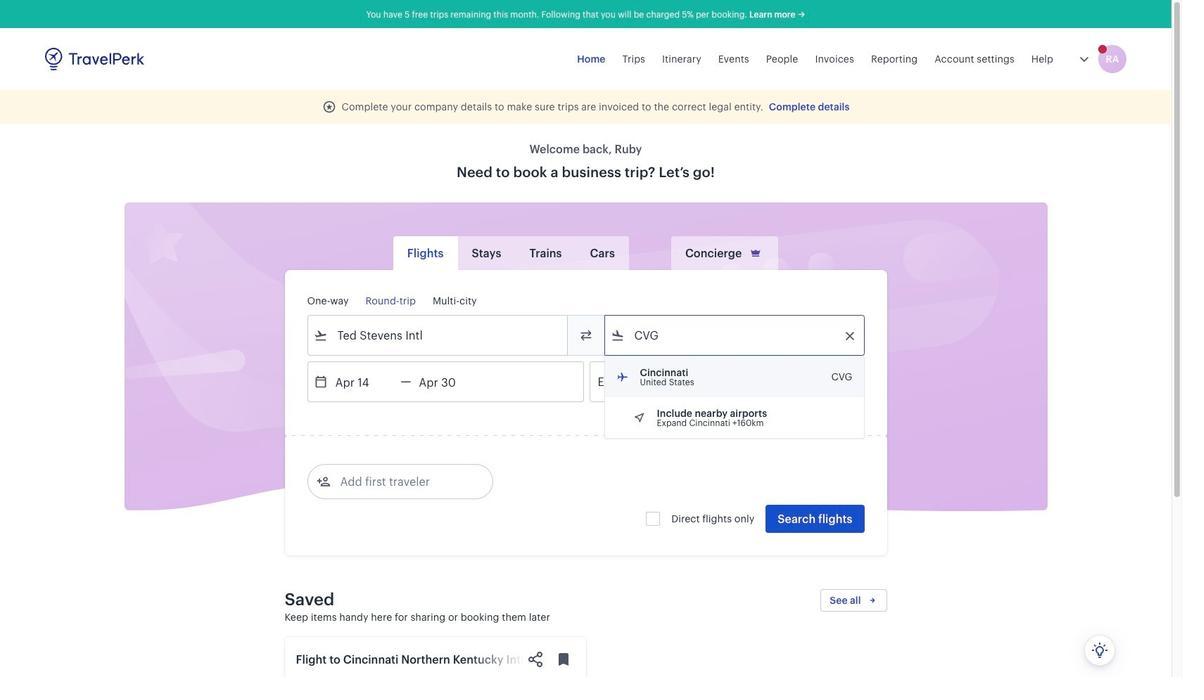 Task type: describe. For each thing, give the bounding box(es) containing it.
From search field
[[328, 324, 549, 347]]

To search field
[[625, 324, 846, 347]]

Add first traveler search field
[[330, 471, 477, 493]]



Task type: locate. For each thing, give the bounding box(es) containing it.
Depart text field
[[328, 362, 401, 402]]

Return text field
[[411, 362, 484, 402]]



Task type: vqa. For each thing, say whether or not it's contained in the screenshot.
To SEARCH BOX in the right of the page
yes



